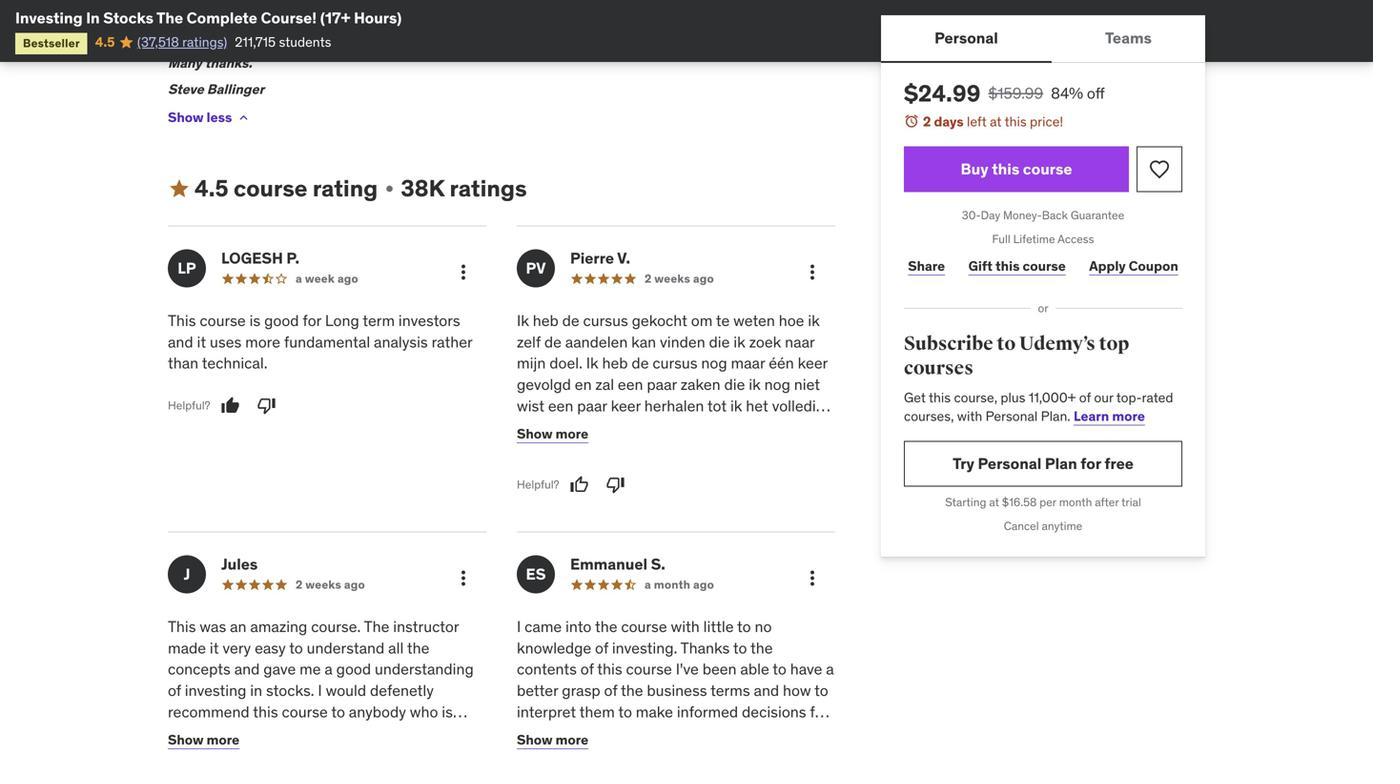 Task type: vqa. For each thing, say whether or not it's contained in the screenshot.
Access on mobile and TV
no



Task type: locate. For each thing, give the bounding box(es) containing it.
this up grasp
[[597, 660, 623, 679]]

2 horizontal spatial month
[[1060, 495, 1093, 510]]

additional actions for review by logesh p. image
[[452, 261, 475, 284]]

i left the 'came'
[[517, 617, 521, 637]]

of left our
[[1080, 389, 1091, 406]]

interested
[[168, 724, 237, 743]]

all up the 'understanding'
[[388, 638, 404, 658]]

1 horizontal spatial it
[[210, 638, 219, 658]]

defenetly
[[370, 681, 434, 701]]

0 vertical spatial het
[[746, 396, 769, 416]]

good up would
[[336, 660, 371, 679]]

1 horizontal spatial the
[[364, 617, 390, 637]]

show more button for keer
[[517, 415, 589, 453]]

1 horizontal spatial all
[[388, 638, 404, 658]]

the
[[156, 8, 183, 28], [364, 617, 390, 637]]

apply
[[1090, 257, 1126, 275]]

0 horizontal spatial all
[[249, 28, 264, 45]]

investing
[[185, 681, 247, 701], [674, 745, 736, 765]]

journey up each
[[588, 745, 638, 765]]

a right me
[[325, 660, 333, 679]]

0 horizontal spatial xsmall image
[[236, 110, 251, 126]]

is
[[250, 311, 261, 330], [442, 703, 453, 722]]

2 you from the left
[[433, 28, 456, 45]]

this inside 'this course is good for long term investors and it uses more fundamental analysis rather than technical.'
[[168, 311, 196, 330]]

show down interpret
[[517, 732, 553, 749]]

helpful? for undo mark review by logesh p. as helpful image
[[168, 398, 210, 413]]

plan
[[1045, 454, 1078, 474]]

is inside 'this course is good for long term investors and it uses more fundamental analysis rather than technical.'
[[250, 311, 261, 330]]

bijgeleerd
[[709, 439, 777, 459]]

this for this was an amazing course. the instructor made it very easy to understand all the concepts and gave me a good understanding of investing in stocks. i would defenetly recommend this course to anybody who is interested in starting an investment journey and wants to have some knowledge about the topic prior to going hands on. one of t
[[168, 617, 196, 637]]

more up each
[[556, 732, 589, 749]]

ik left zoek
[[734, 332, 746, 352]]

xsmall image left 38k
[[382, 181, 397, 196]]

jules
[[221, 555, 258, 574]]

1 vertical spatial maar
[[799, 418, 834, 437]]

of
[[1080, 389, 1091, 406], [595, 638, 609, 658], [581, 660, 594, 679], [168, 681, 181, 701], [604, 681, 618, 701], [402, 767, 415, 776]]

de up aandelen
[[562, 311, 580, 330]]

die up tot
[[725, 375, 745, 395]]

ik right tot
[[731, 396, 743, 416]]

it down 'was'
[[210, 638, 219, 658]]

2 horizontal spatial ik
[[587, 354, 599, 373]]

investing up doing
[[674, 745, 736, 765]]

courses
[[904, 357, 974, 380]]

0 horizontal spatial 4.5
[[95, 33, 115, 50]]

2 weeks ago up "understand" on the left bottom
[[296, 577, 365, 592]]

2
[[923, 113, 932, 130], [645, 271, 652, 286], [296, 577, 303, 592]]

ago up om at the right top of the page
[[693, 271, 714, 286]]

how
[[783, 681, 811, 701]]

week
[[305, 271, 335, 286]]

each
[[569, 767, 602, 776]]

1 horizontal spatial you
[[433, 28, 456, 45]]

course
[[1023, 159, 1073, 179], [234, 174, 308, 203], [1023, 257, 1066, 275], [200, 311, 246, 330], [621, 617, 667, 637], [626, 660, 672, 679], [282, 703, 328, 722]]

1 vertical spatial course.
[[311, 617, 361, 637]]

paar up had
[[577, 396, 607, 416]]

gift this course link
[[965, 247, 1070, 285]]

1 vertical spatial knowledge
[[335, 745, 410, 765]]

1 this from the top
[[168, 311, 196, 330]]

211,715
[[235, 33, 276, 50]]

1 vertical spatial have
[[259, 745, 291, 765]]

2 vertical spatial nog
[[517, 460, 543, 480]]

heb up zelf
[[533, 311, 559, 330]]

1 horizontal spatial 2 weeks ago
[[645, 271, 714, 286]]

for up fundamental
[[303, 311, 321, 330]]

0 horizontal spatial maar
[[731, 354, 765, 373]]

show more for keer
[[517, 425, 589, 443]]

undo mark review by logesh p. as helpful image
[[221, 396, 240, 416]]

0 vertical spatial i
[[517, 617, 521, 637]]

zaken
[[681, 375, 721, 395]]

ben
[[607, 482, 633, 501]]

0 vertical spatial for
[[303, 311, 321, 330]]

veel down deze
[[547, 460, 574, 480]]

more for i came into the course with little to no knowledge of investing. thanks to the contents of this course i've been able to have a better grasp of the business terms and how to interpret them to make informed decisions for myself. since enrolling i've been on a continues journey with investing in the stock market each month and doing my 
[[556, 732, 589, 749]]

pierre v.
[[570, 248, 631, 268]]

1 horizontal spatial de
[[562, 311, 580, 330]]

who
[[410, 703, 438, 722]]

doing
[[682, 767, 721, 776]]

to inside wishing you all the best and i hope to see you in a course. many thanks. steve ballinger
[[391, 28, 405, 45]]

0 vertical spatial an
[[230, 617, 247, 637]]

helpful? down met
[[517, 477, 560, 492]]

than
[[168, 354, 199, 373]]

hoe
[[779, 311, 805, 330]]

informed
[[677, 703, 739, 722]]

0 horizontal spatial have
[[259, 745, 291, 765]]

little
[[704, 617, 734, 637]]

i've
[[676, 660, 699, 679], [673, 724, 696, 743]]

to left see
[[391, 28, 405, 45]]

course up "investing."
[[621, 617, 667, 637]]

ago right week
[[338, 271, 359, 286]]

veel right al
[[627, 418, 655, 437]]

cursus down vinden
[[653, 354, 698, 373]]

investment
[[334, 724, 410, 743]]

0 horizontal spatial course.
[[311, 617, 361, 637]]

hands
[[301, 767, 342, 776]]

heb up door
[[632, 439, 658, 459]]

an up "some"
[[314, 724, 330, 743]]

ago up "understand" on the left bottom
[[344, 577, 365, 592]]

1 horizontal spatial maar
[[799, 418, 834, 437]]

0 horizontal spatial herhalen
[[645, 396, 704, 416]]

been down informed
[[700, 724, 734, 743]]

it inside 'this course is good for long term investors and it uses more fundamental analysis rather than technical.'
[[197, 332, 206, 352]]

of right one
[[402, 767, 415, 776]]

more down top-
[[1113, 408, 1146, 425]]

vinden
[[660, 332, 706, 352]]

emmanuel s.
[[570, 555, 666, 574]]

course. up "understand" on the left bottom
[[311, 617, 361, 637]]

2 horizontal spatial de
[[632, 354, 649, 373]]

paar
[[647, 375, 677, 395], [577, 396, 607, 416]]

this inside i came into the course with little to no knowledge of investing. thanks to the contents of this course i've been able to have a better grasp of the business terms and how to interpret them to make informed decisions for myself. since enrolling i've been on a continues journey with investing in the stock market each month and doing my
[[597, 660, 623, 679]]

1 horizontal spatial course.
[[484, 28, 531, 45]]

ago for the
[[344, 577, 365, 592]]

the down 'no' at the right of the page
[[751, 638, 773, 658]]

with
[[958, 408, 983, 425], [671, 617, 700, 637], [642, 745, 671, 765]]

in right see
[[459, 28, 470, 45]]

myself.
[[517, 724, 565, 743]]

get this course, plus 11,000+ of our top-rated courses, with personal plan.
[[904, 389, 1174, 425]]

a month ago
[[645, 577, 714, 592]]

0 vertical spatial maar
[[731, 354, 765, 373]]

i down me
[[318, 681, 322, 701]]

month up anytime
[[1060, 495, 1093, 510]]

aandelen
[[565, 332, 628, 352]]

een down gevolgd
[[548, 396, 574, 416]]

course down lifetime at the right top of the page
[[1023, 257, 1066, 275]]

medium image
[[168, 177, 191, 200]]

with down the course,
[[958, 408, 983, 425]]

xsmall image
[[236, 110, 251, 126], [382, 181, 397, 196]]

concepts
[[168, 660, 231, 679]]

it left uses
[[197, 332, 206, 352]]

es
[[526, 565, 546, 584]]

with inside get this course, plus 11,000+ of our top-rated courses, with personal plan.
[[958, 408, 983, 425]]

additional actions for review by jules image
[[452, 567, 475, 590]]

for inside 'this course is good for long term investors and it uses more fundamental analysis rather than technical.'
[[303, 311, 321, 330]]

course up uses
[[200, 311, 246, 330]]

naar
[[785, 332, 815, 352]]

gedaan
[[745, 418, 796, 437]]

2 vertical spatial de
[[632, 354, 649, 373]]

to
[[391, 28, 405, 45], [997, 332, 1016, 356], [737, 617, 751, 637], [289, 638, 303, 658], [733, 638, 747, 658], [773, 660, 787, 679], [815, 681, 829, 701], [331, 703, 345, 722], [619, 703, 632, 722], [241, 745, 255, 765], [241, 767, 255, 776]]

more for ik heb de cursus gekocht om te weten hoe ik zelf de aandelen kan vinden die ik zoek naar mijn doel. ik heb de cursus nog maar één keer gevolgd en zal een paar zaken die ik nog niet wist een paar keer herhalen tot ik het volledig versta. ik had al veel zelfeducatie gedaan maar met deze cursus heb ik veel bijgeleerd en zal nog veel bijleren door het te herhalen en toe te passen, daar ben ik zeker van.
[[556, 425, 589, 443]]

technical.
[[202, 354, 268, 373]]

coupon
[[1129, 257, 1179, 275]]

a inside wishing you all the best and i hope to see you in a course. many thanks. steve ballinger
[[473, 28, 481, 45]]

with down enrolling
[[642, 745, 671, 765]]

2 weeks ago
[[645, 271, 714, 286], [296, 577, 365, 592]]

(37,518
[[137, 33, 179, 50]]

and down very
[[234, 660, 260, 679]]

grasp
[[562, 681, 601, 701]]

maar down volledig
[[799, 418, 834, 437]]

0 vertical spatial knowledge
[[517, 638, 592, 658]]

the up "understand" on the left bottom
[[364, 617, 390, 637]]

this up starting
[[253, 703, 278, 722]]

en left toe
[[774, 460, 791, 480]]

an up very
[[230, 617, 247, 637]]

show for i came into the course with little to no knowledge of investing. thanks to the contents of this course i've been able to have a better grasp of the business terms and how to interpret them to make informed decisions for myself. since enrolling i've been on a continues journey with investing in the stock market each month and doing my 
[[517, 732, 553, 749]]

0 vertical spatial paar
[[647, 375, 677, 395]]

maar
[[731, 354, 765, 373], [799, 418, 834, 437]]

weeks for gekocht
[[655, 271, 691, 286]]

ik up door
[[662, 439, 674, 459]]

2 this from the top
[[168, 617, 196, 637]]

mark review by pierre v. as helpful image
[[570, 475, 589, 495]]

1 vertical spatial i
[[318, 681, 322, 701]]

gift this course
[[969, 257, 1066, 275]]

this inside 'this was an amazing course. the instructor made it very easy to understand all the concepts and gave me a good understanding of investing in stocks. i would defenetly recommend this course to anybody who is interested in starting an investment journey and wants to have some knowledge about the topic prior to going hands on. one of t'
[[253, 703, 278, 722]]

1 you from the left
[[223, 28, 246, 45]]

1 vertical spatial weeks
[[306, 577, 341, 592]]

this right buy
[[992, 159, 1020, 179]]

you down complete
[[223, 28, 246, 45]]

personal inside get this course, plus 11,000+ of our top-rated courses, with personal plan.
[[986, 408, 1038, 425]]

2 vertical spatial personal
[[978, 454, 1042, 474]]

en down doel.
[[575, 375, 592, 395]]

topic
[[168, 767, 202, 776]]

1 horizontal spatial een
[[618, 375, 643, 395]]

1 horizontal spatial 4.5
[[195, 174, 229, 203]]

term
[[363, 311, 395, 330]]

0 vertical spatial ik
[[517, 311, 529, 330]]

this inside 'this was an amazing course. the instructor made it very easy to understand all the concepts and gave me a good understanding of investing in stocks. i would defenetly recommend this course to anybody who is interested in starting an investment journey and wants to have some knowledge about the topic prior to going hands on. one of t'
[[168, 617, 196, 637]]

volledig
[[772, 396, 825, 416]]

plus
[[1001, 389, 1026, 406]]

good inside 'this was an amazing course. the instructor made it very easy to understand all the concepts and gave me a good understanding of investing in stocks. i would defenetly recommend this course to anybody who is interested in starting an investment journey and wants to have some knowledge about the topic prior to going hands on. one of t'
[[336, 660, 371, 679]]

1 vertical spatial nog
[[765, 375, 791, 395]]

1 vertical spatial is
[[442, 703, 453, 722]]

nog down the één
[[765, 375, 791, 395]]

more for this was an amazing course. the instructor made it very easy to understand all the concepts and gave me a good understanding of investing in stocks. i would defenetly recommend this course to anybody who is interested in starting an investment journey and wants to have some knowledge about the topic prior to going hands on. one of t
[[207, 732, 240, 749]]

0 vertical spatial have
[[791, 660, 823, 679]]

this inside button
[[992, 159, 1020, 179]]

decisions
[[742, 703, 807, 722]]

0 vertical spatial xsmall image
[[236, 110, 251, 126]]

(17+
[[320, 8, 351, 28]]

the up make at the bottom
[[621, 681, 644, 701]]

0 vertical spatial journey
[[413, 724, 464, 743]]

0 vertical spatial 2
[[923, 113, 932, 130]]

1 vertical spatial good
[[336, 660, 371, 679]]

1 vertical spatial this
[[168, 617, 196, 637]]

a down s.
[[645, 577, 651, 592]]

with up thanks
[[671, 617, 700, 637]]

made
[[168, 638, 206, 658]]

nog up zaken
[[702, 354, 728, 373]]

toe
[[794, 460, 816, 480]]

1 horizontal spatial 2
[[645, 271, 652, 286]]

1 vertical spatial de
[[545, 332, 562, 352]]

1 vertical spatial for
[[1081, 454, 1102, 474]]

1 vertical spatial i've
[[673, 724, 696, 743]]

1 vertical spatial die
[[725, 375, 745, 395]]

course inside 'this was an amazing course. the instructor made it very easy to understand all the concepts and gave me a good understanding of investing in stocks. i would defenetly recommend this course to anybody who is interested in starting an investment journey and wants to have some knowledge about the topic prior to going hands on. one of t'
[[282, 703, 328, 722]]

2 horizontal spatial veel
[[677, 439, 705, 459]]

1 vertical spatial keer
[[611, 396, 641, 416]]

maar down zoek
[[731, 354, 765, 373]]

you right see
[[433, 28, 456, 45]]

investing up recommend
[[185, 681, 247, 701]]

2 vertical spatial ik
[[566, 418, 579, 437]]

weeks up gekocht
[[655, 271, 691, 286]]

0 horizontal spatial weeks
[[306, 577, 341, 592]]

0 horizontal spatial de
[[545, 332, 562, 352]]

kan
[[632, 332, 656, 352]]

top
[[1099, 332, 1130, 356]]

ago for long
[[338, 271, 359, 286]]

ik up zelf
[[517, 311, 529, 330]]

0 vertical spatial it
[[197, 332, 206, 352]]

to left udemy's
[[997, 332, 1016, 356]]

guarantee
[[1071, 208, 1125, 223]]

0 vertical spatial personal
[[935, 28, 999, 48]]

at right "left"
[[990, 113, 1002, 130]]

2 weeks ago for course.
[[296, 577, 365, 592]]

0 horizontal spatial is
[[250, 311, 261, 330]]

at
[[990, 113, 1002, 130], [990, 495, 1000, 510]]

course inside 'this course is good for long term investors and it uses more fundamental analysis rather than technical.'
[[200, 311, 246, 330]]

1 horizontal spatial paar
[[647, 375, 677, 395]]

0 vertical spatial course.
[[484, 28, 531, 45]]

0 horizontal spatial i
[[318, 681, 322, 701]]

keer up niet
[[798, 354, 828, 373]]

1 vertical spatial heb
[[602, 354, 628, 373]]

keer up al
[[611, 396, 641, 416]]

course inside button
[[1023, 159, 1073, 179]]

full
[[993, 232, 1011, 247]]

show up topic
[[168, 732, 204, 749]]

1 vertical spatial het
[[667, 460, 689, 480]]

them
[[580, 703, 615, 722]]

gekocht
[[632, 311, 688, 330]]

1 horizontal spatial helpful?
[[517, 477, 560, 492]]

personal inside button
[[935, 28, 999, 48]]

1 horizontal spatial knowledge
[[517, 638, 592, 658]]

bijleren
[[578, 460, 629, 480]]

show more for since
[[517, 732, 589, 749]]

more up technical.
[[245, 332, 280, 352]]

2 for ik heb de cursus gekocht om te weten hoe ik zelf de aandelen kan vinden die ik zoek naar mijn doel. ik heb de cursus nog maar één keer gevolgd en zal een paar zaken die ik nog niet wist een paar keer herhalen tot ik het volledig versta. ik had al veel zelfeducatie gedaan maar met deze cursus heb ik veel bijgeleerd en zal nog veel bijleren door het te herhalen en toe te passen, daar ben ik zeker van.
[[645, 271, 652, 286]]

ballinger
[[207, 81, 264, 98]]

starting
[[257, 724, 310, 743]]

1 vertical spatial herhalen
[[710, 460, 770, 480]]

hope
[[356, 28, 388, 45]]

easy
[[255, 638, 286, 658]]

apply coupon button
[[1086, 247, 1183, 285]]

2 horizontal spatial te
[[820, 460, 833, 480]]

helpful? left undo mark review by logesh p. as helpful image
[[168, 398, 210, 413]]

knowledge up contents on the bottom
[[517, 638, 592, 658]]

tab list
[[881, 15, 1206, 63]]

1 horizontal spatial keer
[[798, 354, 828, 373]]

bestseller
[[23, 36, 80, 50]]

have
[[791, 660, 823, 679], [259, 745, 291, 765]]

good
[[264, 311, 299, 330], [336, 660, 371, 679]]

1 horizontal spatial investing
[[674, 745, 736, 765]]

te right om at the right top of the page
[[716, 311, 730, 330]]

0 horizontal spatial een
[[548, 396, 574, 416]]

0 horizontal spatial paar
[[577, 396, 607, 416]]

1 vertical spatial at
[[990, 495, 1000, 510]]

0 vertical spatial zal
[[596, 375, 614, 395]]

at inside starting at $16.58 per month after trial cancel anytime
[[990, 495, 1000, 510]]

off
[[1087, 83, 1105, 103]]

all inside 'this was an amazing course. the instructor made it very easy to understand all the concepts and gave me a good understanding of investing in stocks. i would defenetly recommend this course to anybody who is interested in starting an investment journey and wants to have some knowledge about the topic prior to going hands on. one of t'
[[388, 638, 404, 658]]

emmanuel
[[570, 555, 648, 574]]

the up (37,518
[[156, 8, 183, 28]]

het up gedaan
[[746, 396, 769, 416]]

te
[[716, 311, 730, 330], [693, 460, 707, 480], [820, 460, 833, 480]]

wishing you all the best and i hope to see you in a course. many thanks. steve ballinger
[[168, 28, 531, 98]]

1 vertical spatial an
[[314, 724, 330, 743]]

share
[[908, 257, 946, 275]]

in left starting
[[241, 724, 253, 743]]

1 horizontal spatial xsmall image
[[382, 181, 397, 196]]

4.5 right medium 'icon'
[[195, 174, 229, 203]]

lifetime
[[1014, 232, 1056, 247]]

0 vertical spatial heb
[[533, 311, 559, 330]]

cursus up bijleren
[[584, 439, 629, 459]]

ik
[[808, 311, 820, 330], [734, 332, 746, 352], [749, 375, 761, 395], [731, 396, 743, 416], [662, 439, 674, 459], [636, 482, 648, 501]]

1 vertical spatial personal
[[986, 408, 1038, 425]]

het up zeker
[[667, 460, 689, 480]]

heb down aandelen
[[602, 354, 628, 373]]

1 vertical spatial helpful?
[[517, 477, 560, 492]]

month inside starting at $16.58 per month after trial cancel anytime
[[1060, 495, 1093, 510]]

1 horizontal spatial nog
[[702, 354, 728, 373]]

2 up gekocht
[[645, 271, 652, 286]]

left
[[967, 113, 987, 130]]

te right toe
[[820, 460, 833, 480]]

0 horizontal spatial month
[[606, 767, 650, 776]]

this up made
[[168, 617, 196, 637]]

hours)
[[354, 8, 402, 28]]

contents
[[517, 660, 577, 679]]

0 vertical spatial herhalen
[[645, 396, 704, 416]]

0 horizontal spatial for
[[303, 311, 321, 330]]

show more button for since
[[517, 722, 589, 760]]

show more down recommend
[[168, 732, 240, 749]]

2 vertical spatial 2
[[296, 577, 303, 592]]

in inside wishing you all the best and i hope to see you in a course. many thanks. steve ballinger
[[459, 28, 470, 45]]

0 vertical spatial die
[[709, 332, 730, 352]]

in up the my
[[740, 745, 752, 765]]

this up than
[[168, 311, 196, 330]]

0 horizontal spatial journey
[[413, 724, 464, 743]]

weeks
[[655, 271, 691, 286], [306, 577, 341, 592]]

daar
[[573, 482, 603, 501]]

came
[[525, 617, 562, 637]]

0 vertical spatial all
[[249, 28, 264, 45]]

0 horizontal spatial 2 weeks ago
[[296, 577, 365, 592]]



Task type: describe. For each thing, give the bounding box(es) containing it.
the right into
[[595, 617, 618, 637]]

wishing
[[168, 28, 220, 45]]

to down would
[[331, 703, 345, 722]]

my
[[725, 767, 745, 776]]

starting
[[946, 495, 987, 510]]

investing inside 'this was an amazing course. the instructor made it very easy to understand all the concepts and gave me a good understanding of investing in stocks. i would defenetly recommend this course to anybody who is interested in starting an investment journey and wants to have some knowledge about the topic prior to going hands on. one of t'
[[185, 681, 247, 701]]

ik down door
[[636, 482, 648, 501]]

0 horizontal spatial nog
[[517, 460, 543, 480]]

investing in stocks the complete course! (17+ hours)
[[15, 8, 402, 28]]

to right wants
[[241, 745, 255, 765]]

all inside wishing you all the best and i hope to see you in a course. many thanks. steve ballinger
[[249, 28, 264, 45]]

this for this course is good for long term investors and it uses more fundamental analysis rather than technical.
[[168, 311, 196, 330]]

to up enrolling
[[619, 703, 632, 722]]

amazing
[[250, 617, 308, 637]]

lp
[[178, 258, 196, 278]]

0 vertical spatial de
[[562, 311, 580, 330]]

1 vertical spatial with
[[671, 617, 700, 637]]

1 vertical spatial paar
[[577, 396, 607, 416]]

course. inside 'this was an amazing course. the instructor made it very easy to understand all the concepts and gave me a good understanding of investing in stocks. i would defenetly recommend this course to anybody who is interested in starting an investment journey and wants to have some knowledge about the topic prior to going hands on. one of t'
[[311, 617, 361, 637]]

2 horizontal spatial heb
[[632, 439, 658, 459]]

1 vertical spatial cursus
[[653, 354, 698, 373]]

knowledge inside i came into the course with little to no knowledge of investing. thanks to the contents of this course i've been able to have a better grasp of the business terms and how to interpret them to make informed decisions for myself. since enrolling i've been on a continues journey with investing in the stock market each month and doing my
[[517, 638, 592, 658]]

$159.99
[[989, 83, 1044, 103]]

this down $159.99
[[1005, 113, 1027, 130]]

a right on
[[759, 724, 767, 743]]

udemy's
[[1020, 332, 1096, 356]]

wist
[[517, 396, 545, 416]]

show for ik heb de cursus gekocht om te weten hoe ik zelf de aandelen kan vinden die ik zoek naar mijn doel. ik heb de cursus nog maar één keer gevolgd en zal een paar zaken die ik nog niet wist een paar keer herhalen tot ik het volledig versta. ik had al veel zelfeducatie gedaan maar met deze cursus heb ik veel bijgeleerd en zal nog veel bijleren door het te herhalen en toe te passen, daar ben ik zeker van.
[[517, 425, 553, 443]]

and i
[[322, 28, 353, 45]]

38k ratings
[[401, 174, 527, 203]]

wants
[[197, 745, 238, 765]]

één
[[769, 354, 794, 373]]

buy this course
[[961, 159, 1073, 179]]

for inside i came into the course with little to no knowledge of investing. thanks to the contents of this course i've been able to have a better grasp of the business terms and how to interpret them to make informed decisions for myself. since enrolling i've been on a continues journey with investing in the stock market each month and doing my
[[810, 703, 829, 722]]

of up grasp
[[581, 660, 594, 679]]

course. inside wishing you all the best and i hope to see you in a course. many thanks. steve ballinger
[[484, 28, 531, 45]]

met
[[517, 439, 544, 459]]

0 horizontal spatial veel
[[547, 460, 574, 480]]

to right prior on the bottom left of the page
[[241, 767, 255, 776]]

top-
[[1117, 389, 1142, 406]]

terms
[[711, 681, 750, 701]]

the left the stock
[[755, 745, 778, 765]]

after
[[1095, 495, 1119, 510]]

show more button for and
[[168, 722, 240, 760]]

many
[[168, 54, 202, 71]]

journey inside 'this was an amazing course. the instructor made it very easy to understand all the concepts and gave me a good understanding of investing in stocks. i would defenetly recommend this course to anybody who is interested in starting an investment journey and wants to have some knowledge about the topic prior to going hands on. one of t'
[[413, 724, 464, 743]]

understand
[[307, 638, 385, 658]]

0 horizontal spatial te
[[693, 460, 707, 480]]

0 vertical spatial een
[[618, 375, 643, 395]]

a left week
[[296, 271, 302, 286]]

subscribe to udemy's top courses
[[904, 332, 1130, 380]]

additional actions for review by emmanuel s. image
[[801, 567, 824, 590]]

the inside 'this was an amazing course. the instructor made it very easy to understand all the concepts and gave me a good understanding of investing in stocks. i would defenetly recommend this course to anybody who is interested in starting an investment journey and wants to have some knowledge about the topic prior to going hands on. one of t'
[[364, 617, 390, 637]]

2 for this was an amazing course. the instructor made it very easy to understand all the concepts and gave me a good understanding of investing in stocks. i would defenetly recommend this course to anybody who is interested in starting an investment journey and wants to have some knowledge about the topic prior to going hands on. one of t
[[296, 577, 303, 592]]

gevolgd
[[517, 375, 571, 395]]

a week ago
[[296, 271, 359, 286]]

0 vertical spatial been
[[703, 660, 737, 679]]

passen,
[[517, 482, 569, 501]]

i inside 'this was an amazing course. the instructor made it very easy to understand all the concepts and gave me a good understanding of investing in stocks. i would defenetly recommend this course to anybody who is interested in starting an investment journey and wants to have some knowledge about the topic prior to going hands on. one of t'
[[318, 681, 322, 701]]

a inside 'this was an amazing course. the instructor made it very easy to understand all the concepts and gave me a good understanding of investing in stocks. i would defenetly recommend this course to anybody who is interested in starting an investment journey and wants to have some knowledge about the topic prior to going hands on. one of t'
[[325, 660, 333, 679]]

$16.58
[[1002, 495, 1037, 510]]

deze
[[547, 439, 580, 459]]

ik down zoek
[[749, 375, 761, 395]]

1 vertical spatial been
[[700, 724, 734, 743]]

back
[[1042, 208, 1068, 223]]

this course is good for long term investors and it uses more fundamental analysis rather than technical.
[[168, 311, 473, 373]]

continues
[[517, 745, 584, 765]]

0 horizontal spatial an
[[230, 617, 247, 637]]

xsmall image inside show less button
[[236, 110, 251, 126]]

logesh
[[221, 248, 283, 268]]

rated
[[1142, 389, 1174, 406]]

the right about
[[456, 745, 479, 765]]

courses,
[[904, 408, 954, 425]]

alarm image
[[904, 114, 920, 129]]

11,000+
[[1029, 389, 1076, 406]]

of up "them"
[[604, 681, 618, 701]]

2 weeks ago for gekocht
[[645, 271, 714, 286]]

0 vertical spatial en
[[575, 375, 592, 395]]

learn
[[1074, 408, 1110, 425]]

2 horizontal spatial nog
[[765, 375, 791, 395]]

learn more
[[1074, 408, 1146, 425]]

and left doing
[[653, 767, 679, 776]]

me
[[300, 660, 321, 679]]

have inside 'this was an amazing course. the instructor made it very easy to understand all the concepts and gave me a good understanding of investing in stocks. i would defenetly recommend this course to anybody who is interested in starting an investment journey and wants to have some knowledge about the topic prior to going hands on. one of t'
[[259, 745, 291, 765]]

ratings)
[[182, 33, 227, 50]]

1 horizontal spatial het
[[746, 396, 769, 416]]

show less
[[168, 109, 232, 126]]

course up logesh p.
[[234, 174, 308, 203]]

tab list containing personal
[[881, 15, 1206, 63]]

to up me
[[289, 638, 303, 658]]

of inside get this course, plus 11,000+ of our top-rated courses, with personal plan.
[[1080, 389, 1091, 406]]

0 horizontal spatial the
[[156, 8, 183, 28]]

to inside subscribe to udemy's top courses
[[997, 332, 1016, 356]]

0 vertical spatial at
[[990, 113, 1002, 130]]

of left "investing."
[[595, 638, 609, 658]]

course down "investing."
[[626, 660, 672, 679]]

instructor
[[393, 617, 459, 637]]

apply coupon
[[1090, 257, 1179, 275]]

1 vertical spatial month
[[654, 577, 691, 592]]

2 vertical spatial cursus
[[584, 439, 629, 459]]

s.
[[651, 555, 666, 574]]

gave
[[264, 660, 296, 679]]

additional actions for review by pierre v. image
[[801, 261, 824, 284]]

doel.
[[550, 354, 583, 373]]

om
[[691, 311, 713, 330]]

4.5 for 4.5
[[95, 33, 115, 50]]

complete
[[187, 8, 257, 28]]

1 vertical spatial ik
[[587, 354, 599, 373]]

1 horizontal spatial heb
[[602, 354, 628, 373]]

best
[[291, 28, 319, 45]]

show more for and
[[168, 732, 240, 749]]

1 horizontal spatial an
[[314, 724, 330, 743]]

i came into the course with little to no knowledge of investing. thanks to the contents of this course i've been able to have a better grasp of the business terms and how to interpret them to make informed decisions for myself. since enrolling i've been on a continues journey with investing in the stock market each month and doing my 
[[517, 617, 834, 776]]

ago for with
[[693, 577, 714, 592]]

knowledge inside 'this was an amazing course. the instructor made it very easy to understand all the concepts and gave me a good understanding of investing in stocks. i would defenetly recommend this course to anybody who is interested in starting an investment journey and wants to have some knowledge about the topic prior to going hands on. one of t'
[[335, 745, 410, 765]]

mijn
[[517, 354, 546, 373]]

and up topic
[[168, 745, 193, 765]]

get
[[904, 389, 926, 406]]

some
[[294, 745, 332, 765]]

4.5 course rating
[[195, 174, 378, 203]]

in inside i came into the course with little to no knowledge of investing. thanks to the contents of this course i've been able to have a better grasp of the business terms and how to interpret them to make informed decisions for myself. since enrolling i've been on a continues journey with investing in the stock market each month and doing my
[[740, 745, 752, 765]]

pierre
[[570, 248, 614, 268]]

try
[[953, 454, 975, 474]]

1 vertical spatial een
[[548, 396, 574, 416]]

prior
[[206, 767, 237, 776]]

4.5 for 4.5 course rating
[[195, 174, 229, 203]]

van.
[[692, 482, 720, 501]]

ik right hoe
[[808, 311, 820, 330]]

mark review by logesh p. as unhelpful image
[[257, 396, 276, 416]]

is inside 'this was an amazing course. the instructor made it very easy to understand all the concepts and gave me a good understanding of investing in stocks. i would defenetly recommend this course to anybody who is interested in starting an investment journey and wants to have some knowledge about the topic prior to going hands on. one of t'
[[442, 703, 453, 722]]

this right gift
[[996, 257, 1020, 275]]

weeks for course.
[[306, 577, 341, 592]]

1 horizontal spatial zal
[[801, 439, 820, 459]]

in left stocks.
[[250, 681, 262, 701]]

was
[[200, 617, 226, 637]]

teams button
[[1052, 15, 1206, 61]]

0 horizontal spatial keer
[[611, 396, 641, 416]]

mark review by pierre v. as unhelpful image
[[606, 475, 625, 495]]

analysis
[[374, 332, 428, 352]]

1 horizontal spatial herhalen
[[710, 460, 770, 480]]

buy this course button
[[904, 147, 1130, 192]]

going
[[258, 767, 297, 776]]

30-day money-back guarantee full lifetime access
[[962, 208, 1125, 247]]

ik heb de cursus gekocht om te weten hoe ik zelf de aandelen kan vinden die ik zoek naar mijn doel. ik heb de cursus nog maar één keer gevolgd en zal een paar zaken die ik nog niet wist een paar keer herhalen tot ik het volledig versta. ik had al veel zelfeducatie gedaan maar met deze cursus heb ik veel bijgeleerd en zal nog veel bijleren door het te herhalen en toe te passen, daar ben ik zeker van.
[[517, 311, 834, 501]]

business
[[647, 681, 707, 701]]

1 vertical spatial en
[[781, 439, 798, 459]]

wishlist image
[[1149, 158, 1172, 181]]

1 horizontal spatial veel
[[627, 418, 655, 437]]

a right 'able'
[[826, 660, 834, 679]]

the inside wishing you all the best and i hope to see you in a course. many thanks. steve ballinger
[[267, 28, 288, 45]]

plan.
[[1041, 408, 1071, 425]]

to left 'no' at the right of the page
[[737, 617, 751, 637]]

one
[[370, 767, 398, 776]]

to up 'able'
[[733, 638, 747, 658]]

1 vertical spatial veel
[[677, 439, 705, 459]]

this inside get this course, plus 11,000+ of our top-rated courses, with personal plan.
[[929, 389, 951, 406]]

show down steve
[[168, 109, 204, 126]]

anytime
[[1042, 519, 1083, 534]]

and inside 'this course is good for long term investors and it uses more fundamental analysis rather than technical.'
[[168, 332, 193, 352]]

30-
[[962, 208, 981, 223]]

0 vertical spatial i've
[[676, 660, 699, 679]]

0 horizontal spatial het
[[667, 460, 689, 480]]

1 vertical spatial xsmall image
[[382, 181, 397, 196]]

see
[[408, 28, 430, 45]]

2 vertical spatial with
[[642, 745, 671, 765]]

investing.
[[612, 638, 678, 658]]

journey inside i came into the course with little to no knowledge of investing. thanks to the contents of this course i've been able to have a better grasp of the business terms and how to interpret them to make informed decisions for myself. since enrolling i've been on a continues journey with investing in the stock market each month and doing my
[[588, 745, 638, 765]]

the up the 'understanding'
[[407, 638, 430, 658]]

to right 'able'
[[773, 660, 787, 679]]

0 horizontal spatial heb
[[533, 311, 559, 330]]

long
[[325, 311, 359, 330]]

0 vertical spatial cursus
[[583, 311, 628, 330]]

2 horizontal spatial for
[[1081, 454, 1102, 474]]

ratings
[[450, 174, 527, 203]]

1 horizontal spatial te
[[716, 311, 730, 330]]

our
[[1095, 389, 1114, 406]]

of down concepts
[[168, 681, 181, 701]]

helpful? for mark review by pierre v. as helpful icon
[[517, 477, 560, 492]]

month inside i came into the course with little to no knowledge of investing. thanks to the contents of this course i've been able to have a better grasp of the business terms and how to interpret them to make informed decisions for myself. since enrolling i've been on a continues journey with investing in the stock market each month and doing my
[[606, 767, 650, 776]]

tot
[[708, 396, 727, 416]]

make
[[636, 703, 673, 722]]

and up decisions
[[754, 681, 780, 701]]

ago for om
[[693, 271, 714, 286]]

versta.
[[517, 418, 563, 437]]

i inside i came into the course with little to no knowledge of investing. thanks to the contents of this course i've been able to have a better grasp of the business terms and how to interpret them to make informed decisions for myself. since enrolling i've been on a continues journey with investing in the stock market each month and doing my
[[517, 617, 521, 637]]

able
[[741, 660, 770, 679]]

2 vertical spatial en
[[774, 460, 791, 480]]

investing inside i came into the course with little to no knowledge of investing. thanks to the contents of this course i've been able to have a better grasp of the business terms and how to interpret them to make informed decisions for myself. since enrolling i've been on a continues journey with investing in the stock market each month and doing my
[[674, 745, 736, 765]]

gift
[[969, 257, 993, 275]]

to right how
[[815, 681, 829, 701]]

in
[[86, 8, 100, 28]]

it inside 'this was an amazing course. the instructor made it very easy to understand all the concepts and gave me a good understanding of investing in stocks. i would defenetly recommend this course to anybody who is interested in starting an investment journey and wants to have some knowledge about the topic prior to going hands on. one of t'
[[210, 638, 219, 658]]

more inside 'this course is good for long term investors and it uses more fundamental analysis rather than technical.'
[[245, 332, 280, 352]]

zelfeducatie
[[658, 418, 741, 437]]

show for this was an amazing course. the instructor made it very easy to understand all the concepts and gave me a good understanding of investing in stocks. i would defenetly recommend this course to anybody who is interested in starting an investment journey and wants to have some knowledge about the topic prior to going hands on. one of t
[[168, 732, 204, 749]]

have inside i came into the course with little to no knowledge of investing. thanks to the contents of this course i've been able to have a better grasp of the business terms and how to interpret them to make informed decisions for myself. since enrolling i've been on a continues journey with investing in the stock market each month and doing my
[[791, 660, 823, 679]]

access
[[1058, 232, 1095, 247]]

good inside 'this course is good for long term investors and it uses more fundamental analysis rather than technical.'
[[264, 311, 299, 330]]

door
[[632, 460, 663, 480]]

0 horizontal spatial zal
[[596, 375, 614, 395]]



